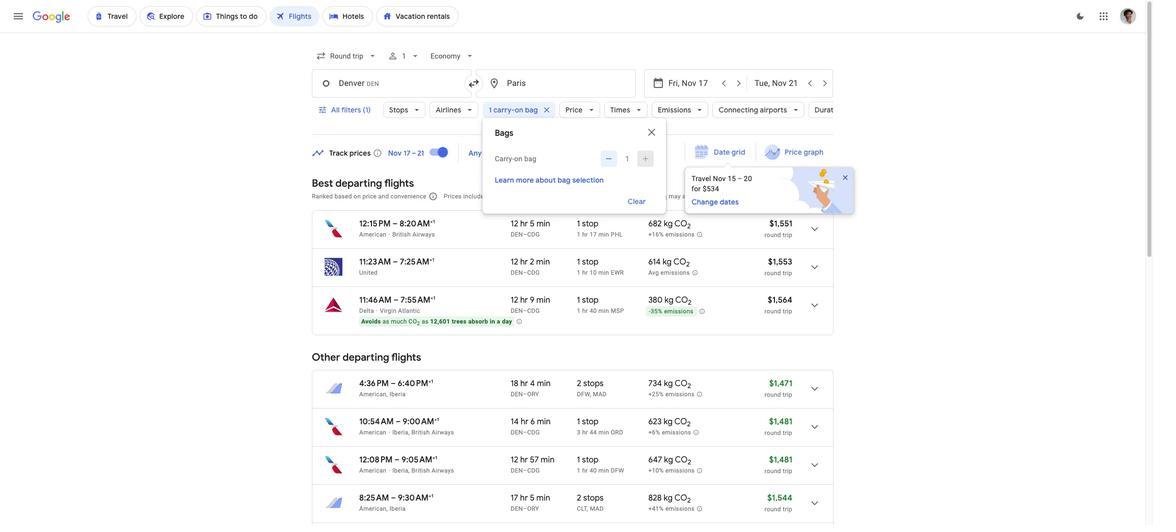 Task type: locate. For each thing, give the bounding box(es) containing it.
, down layover (1 of 1) is a 1 hr 40 min layover at dallas/fort worth international airport in dallas. element
[[587, 506, 588, 513]]

2 stops flight. element
[[577, 379, 604, 391], [577, 494, 604, 506]]

1 vertical spatial departing
[[343, 352, 389, 364]]

emissions for 623
[[662, 430, 691, 437]]

selection
[[572, 176, 604, 185]]

2 stops flight. element up 1 stop 3 hr 44 min ord
[[577, 379, 604, 391]]

2 $1,481 round trip from the top
[[765, 456, 792, 475]]

0 horizontal spatial dfw
[[577, 391, 590, 399]]

1481 US dollars text field
[[769, 417, 792, 428], [769, 456, 792, 466]]

airways down arrival time: 8:20 am on  saturday, november 18. text field
[[412, 231, 435, 238]]

$1,553 round trip
[[765, 257, 792, 277]]

kg up +6% emissions
[[664, 417, 673, 428]]

2 vertical spatial airways
[[432, 468, 454, 475]]

1 vertical spatial iberia
[[390, 506, 406, 513]]

$1,481 round trip for 623
[[765, 417, 792, 437]]

2 iberia, british airways from the top
[[392, 468, 454, 475]]

40 inside 1 stop 1 hr 40 min dfw
[[590, 468, 597, 475]]

12 inside 12 hr 2 min den – cdg
[[511, 257, 518, 268]]

+ for 6:40 pm
[[428, 379, 431, 385]]

american, for 4:36 pm
[[359, 391, 388, 399]]

623 kg co 2
[[648, 417, 691, 429]]

0 vertical spatial iberia
[[390, 391, 406, 399]]

2 round from the top
[[765, 270, 781, 277]]

bag fees button
[[643, 193, 667, 200]]

avoids
[[361, 318, 381, 326]]

round up 1544 us dollars text field
[[765, 468, 781, 475]]

0 vertical spatial 40
[[590, 308, 597, 315]]

min
[[537, 219, 550, 229], [599, 231, 609, 238], [536, 257, 550, 268], [599, 270, 609, 277], [537, 296, 550, 306], [599, 308, 609, 315], [537, 379, 551, 389], [537, 417, 551, 428], [599, 430, 609, 437], [541, 456, 555, 466], [599, 468, 609, 475], [537, 494, 550, 504]]

round inside $1,471 round trip
[[765, 392, 781, 399]]

nov right the learn more about tracked prices image
[[388, 149, 402, 158]]

emissions down 380 kg co 2
[[664, 308, 694, 316]]

7 trip from the top
[[783, 507, 792, 514]]

cdg inside 12 hr 2 min den – cdg
[[527, 270, 540, 277]]

1544 US dollars text field
[[767, 494, 792, 504]]

dates inside travel nov 15 – 20 for $534 change dates
[[720, 198, 739, 207]]

trip down $1,544
[[783, 507, 792, 514]]

kg for 828
[[664, 494, 673, 504]]

4 1 stop flight. element from the top
[[577, 417, 599, 429]]

0 vertical spatial dates
[[484, 149, 503, 158]]

1 horizontal spatial dfw
[[611, 468, 624, 475]]

on for ranked based on price and convenience
[[354, 193, 361, 200]]

kg inside 647 kg co 2
[[664, 456, 673, 466]]

stop inside 1 stop 3 hr 44 min ord
[[582, 417, 599, 428]]

0 horizontal spatial ,
[[587, 506, 588, 513]]

hr inside 12 hr 2 min den – cdg
[[520, 257, 528, 268]]

emissions
[[658, 105, 691, 115]]

, for 17 hr 5 min
[[587, 506, 588, 513]]

stop up 44
[[582, 417, 599, 428]]

5 stop from the top
[[582, 456, 599, 466]]

price graph
[[785, 148, 824, 157]]

1 inside 1 popup button
[[402, 52, 406, 60]]

2 12 from the top
[[511, 257, 518, 268]]

+6%
[[648, 430, 660, 437]]

2 inside avoids as much co 2 as 12,601 trees absorb in a day
[[417, 321, 420, 327]]

1 vertical spatial flights
[[391, 352, 421, 364]]

0 vertical spatial on
[[515, 105, 523, 115]]

departing up 4:36 pm text box
[[343, 352, 389, 364]]

min right 44
[[599, 430, 609, 437]]

iberia, british airways down arrival time: 9:00 am on  saturday, november 18. text box
[[392, 430, 454, 437]]

1 1481 us dollars text field from the top
[[769, 417, 792, 428]]

stops button
[[383, 98, 426, 122]]

, up 1 stop 3 hr 44 min ord
[[590, 391, 591, 399]]

40
[[590, 308, 597, 315], [590, 468, 597, 475]]

0 vertical spatial iberia,
[[392, 430, 410, 437]]

cdg inside 12 hr 57 min den – cdg
[[527, 468, 540, 475]]

12 inside 12 hr 5 min den – cdg
[[511, 219, 518, 229]]

stop for 12 hr 5 min
[[582, 219, 599, 229]]

american, iberia for 8:25 am
[[359, 506, 406, 513]]

Arrival time: 6:40 PM on  Saturday, November 18. text field
[[398, 379, 433, 389]]

12 inside 12 hr 9 min den – cdg
[[511, 296, 518, 306]]

british for 9:00 am
[[412, 430, 430, 437]]

6 den from the top
[[511, 468, 523, 475]]

1 vertical spatial airways
[[432, 430, 454, 437]]

round for 682
[[765, 232, 781, 239]]

12,601
[[430, 318, 450, 326]]

1 american, iberia from the top
[[359, 391, 406, 399]]

dfw up 1 stop 3 hr 44 min ord
[[577, 391, 590, 399]]

1 vertical spatial american,
[[359, 506, 388, 513]]

hr up 2 stops clt , mad
[[582, 468, 588, 475]]

1 vertical spatial $1,481
[[769, 456, 792, 466]]

–
[[393, 219, 398, 229], [523, 231, 527, 238], [393, 257, 398, 268], [523, 270, 527, 277], [394, 296, 399, 306], [523, 308, 527, 315], [391, 379, 396, 389], [523, 391, 527, 399], [396, 417, 401, 428], [523, 430, 527, 437], [395, 456, 400, 466], [523, 468, 527, 475], [391, 494, 396, 504], [523, 506, 527, 513]]

Departure time: 4:36 PM. text field
[[359, 379, 389, 389]]

hr inside 1 stop 1 hr 10 min ewr
[[582, 270, 588, 277]]

american down 10:54 am
[[359, 430, 387, 437]]

40 for 12 hr 57 min
[[590, 468, 597, 475]]

1 horizontal spatial nov
[[713, 175, 726, 183]]

7 round from the top
[[765, 507, 781, 514]]

for inside travel nov 15 – 20 for $534 change dates
[[692, 185, 701, 193]]

ory down 4
[[527, 391, 539, 399]]

5 for 12
[[530, 219, 535, 229]]

4 cdg from the top
[[527, 430, 540, 437]]

0 vertical spatial 1481 us dollars text field
[[769, 417, 792, 428]]

40 for 12 hr 9 min
[[590, 308, 597, 315]]

2 stops from the top
[[583, 494, 604, 504]]

8:20 am
[[400, 219, 430, 229]]

0 vertical spatial 17
[[590, 231, 597, 238]]

40 left the msp
[[590, 308, 597, 315]]

2 iberia from the top
[[390, 506, 406, 513]]

hr inside 12 hr 5 min den – cdg
[[520, 219, 528, 229]]

close image
[[841, 174, 850, 182]]

mad inside 2 stops dfw , mad
[[593, 391, 607, 399]]

british down arrival time: 9:05 am on  saturday, november 18. text box
[[412, 468, 430, 475]]

kg up +25% emissions
[[664, 379, 673, 389]]

1 vertical spatial american, iberia
[[359, 506, 406, 513]]

avg
[[648, 270, 659, 277]]

1 vertical spatial iberia,
[[392, 468, 410, 475]]

18 hr 4 min den – ory
[[511, 379, 551, 399]]

2 40 from the top
[[590, 468, 597, 475]]

+ inside 10:54 am – 9:00 am + 1
[[434, 417, 437, 423]]

+ inside 8:25 am – 9:30 am + 1
[[429, 493, 431, 500]]

1 40 from the top
[[590, 308, 597, 315]]

cdg for 5
[[527, 231, 540, 238]]

0 vertical spatial ,
[[590, 391, 591, 399]]

1 vertical spatial 17
[[511, 494, 518, 504]]

phl
[[611, 231, 623, 238]]

stop inside 1 stop 1 hr 17 min phl
[[582, 219, 599, 229]]

17 inside 1 stop 1 hr 17 min phl
[[590, 231, 597, 238]]

den for 12 hr 9 min
[[511, 308, 523, 315]]

iberia, for 9:00 am
[[392, 430, 410, 437]]

other departing flights
[[312, 352, 421, 364]]

den
[[511, 231, 523, 238], [511, 270, 523, 277], [511, 308, 523, 315], [511, 391, 523, 399], [511, 430, 523, 437], [511, 468, 523, 475], [511, 506, 523, 513]]

– inside 12 hr 57 min den – cdg
[[523, 468, 527, 475]]

kg up +16% emissions on the top
[[664, 219, 673, 229]]

1 horizontal spatial dates
[[720, 198, 739, 207]]

travel
[[692, 175, 711, 183]]

2 as from the left
[[422, 318, 429, 326]]

british down leaves denver international airport at 12:15 pm on friday, november 17 and arrives at paris charles de gaulle airport at 8:20 am on saturday, november 18. element
[[392, 231, 411, 238]]

1 iberia from the top
[[390, 391, 406, 399]]

round inside $1,551 round trip
[[765, 232, 781, 239]]

change
[[692, 198, 718, 207]]

kg inside 380 kg co 2
[[665, 296, 674, 306]]

trip inside $1,553 round trip
[[783, 270, 792, 277]]

17
[[590, 231, 597, 238], [511, 494, 518, 504]]

2 up "layover (1 of 2) is a 2 hr 28 min layover at dallas/fort worth international airport in dallas. layover (2 of 2) is a 2 hr layover at adolfo suárez madrid–barajas airport in madrid." element
[[577, 379, 581, 389]]

price
[[565, 105, 583, 115], [785, 148, 802, 157]]

date grid button
[[688, 143, 754, 162]]

trip inside $1,471 round trip
[[783, 392, 792, 399]]

1 horizontal spatial ,
[[590, 391, 591, 399]]

trip left flight details. leaves denver international airport at 10:54 am on friday, november 17 and arrives at paris charles de gaulle airport at 9:00 am on saturday, november 18. icon
[[783, 430, 792, 437]]

12 for 12 hr 57 min
[[511, 456, 518, 466]]

airways down arrival time: 9:00 am on  saturday, november 18. text box
[[432, 430, 454, 437]]

co inside 614 kg co 2
[[674, 257, 686, 268]]

cdg for 57
[[527, 468, 540, 475]]

departing
[[335, 177, 382, 190], [343, 352, 389, 364]]

cdg down total duration 12 hr 2 min. element
[[527, 270, 540, 277]]

layover (1 of 1) is a 1 hr 10 min layover at newark liberty international airport in newark. element
[[577, 269, 643, 277]]

– left 7:25 am
[[393, 257, 398, 268]]

Arrival time: 9:30 AM on  Saturday, November 18. text field
[[398, 493, 434, 504]]

may
[[669, 193, 681, 200]]

1 $1,481 from the top
[[769, 417, 792, 428]]

0 vertical spatial airways
[[412, 231, 435, 238]]

1 horizontal spatial as
[[422, 318, 429, 326]]

1 inside 11:23 am – 7:25 am + 1
[[432, 257, 434, 263]]

co up -35% emissions
[[675, 296, 688, 306]]

co for 734
[[675, 379, 688, 389]]

6 trip from the top
[[783, 468, 792, 475]]

den for 12 hr 57 min
[[511, 468, 523, 475]]

Departure time: 8:25 AM. text field
[[359, 494, 389, 504]]

2 stops flight. element for 17 hr 5 min
[[577, 494, 604, 506]]

carry-
[[495, 155, 514, 163]]

1 stop flight. element down 10 on the bottom right of the page
[[577, 296, 599, 307]]

close dialog image
[[646, 126, 658, 139]]

in
[[490, 318, 495, 326]]

price inside popup button
[[565, 105, 583, 115]]

1 round from the top
[[765, 232, 781, 239]]

bag inside popup button
[[525, 105, 538, 115]]

kg up avg emissions
[[663, 257, 672, 268]]

1 $1,481 round trip from the top
[[765, 417, 792, 437]]

dfw
[[577, 391, 590, 399], [611, 468, 624, 475]]

on for 1 carry-on bag
[[515, 105, 523, 115]]

stops up "layover (1 of 2) is a 2 hr 28 min layover at dallas/fort worth international airport in dallas. layover (2 of 2) is a 2 hr layover at adolfo suárez madrid–barajas airport in madrid." element
[[583, 379, 604, 389]]

None search field
[[312, 44, 861, 214]]

iberia down 8:25 am – 9:30 am + 1
[[390, 506, 406, 513]]

iberia, for 9:05 am
[[392, 468, 410, 475]]

5 up total duration 12 hr 2 min. element
[[530, 219, 535, 229]]

trip left flight details. leaves denver international airport at 12:08 pm on friday, november 17 and arrives at paris charles de gaulle airport at 9:05 am on saturday, november 18. image
[[783, 468, 792, 475]]

1 horizontal spatial for
[[692, 185, 701, 193]]

flights for other departing flights
[[391, 352, 421, 364]]

1 as from the left
[[383, 318, 389, 326]]

den down total duration 12 hr 5 min. element
[[511, 231, 523, 238]]

2 inside 2 stops dfw , mad
[[577, 379, 581, 389]]

0 horizontal spatial as
[[383, 318, 389, 326]]

american, iberia for 4:36 pm
[[359, 391, 406, 399]]

17 left phl
[[590, 231, 597, 238]]

12
[[511, 219, 518, 229], [511, 257, 518, 268], [511, 296, 518, 306], [511, 456, 518, 466]]

more
[[516, 176, 534, 185]]

bag left may
[[643, 193, 653, 200]]

american,
[[359, 391, 388, 399], [359, 506, 388, 513]]

cdg inside 14 hr 6 min den – cdg
[[527, 430, 540, 437]]

stops for 17 hr 5 min
[[583, 494, 604, 504]]

on
[[515, 105, 523, 115], [514, 155, 523, 163], [354, 193, 361, 200]]

1 stop flight. element up 10 on the bottom right of the page
[[577, 257, 599, 269]]

9:30 am
[[398, 494, 429, 504]]

co inside 734 kg co 2
[[675, 379, 688, 389]]

+ inside 11:46 am – 7:55 am + 1
[[430, 295, 433, 302]]

2 trip from the top
[[783, 270, 792, 277]]

trip down 1471 us dollars "text field"
[[783, 392, 792, 399]]

den inside 12 hr 5 min den – cdg
[[511, 231, 523, 238]]

main content
[[312, 140, 865, 526]]

+
[[528, 193, 532, 200], [430, 219, 433, 225], [429, 257, 432, 263], [430, 295, 433, 302], [428, 379, 431, 385], [434, 417, 437, 423], [432, 455, 435, 462], [429, 493, 431, 500]]

, inside 2 stops clt , mad
[[587, 506, 588, 513]]

2 vertical spatial on
[[354, 193, 361, 200]]

co inside 380 kg co 2
[[675, 296, 688, 306]]

0 vertical spatial american,
[[359, 391, 388, 399]]

1 horizontal spatial fees
[[655, 193, 667, 200]]

– right 8:25 am
[[391, 494, 396, 504]]

3 cdg from the top
[[527, 308, 540, 315]]

kg inside 734 kg co 2
[[664, 379, 673, 389]]

all
[[331, 105, 340, 115]]

2 den from the top
[[511, 270, 523, 277]]

british
[[392, 231, 411, 238], [412, 430, 430, 437], [412, 468, 430, 475]]

0 vertical spatial mad
[[593, 391, 607, 399]]

0 vertical spatial stops
[[583, 379, 604, 389]]

min left phl
[[599, 231, 609, 238]]

1 vertical spatial american
[[359, 430, 387, 437]]

2 american, from the top
[[359, 506, 388, 513]]

$1,481 round trip up 1544 us dollars text field
[[765, 456, 792, 475]]

– down total duration 12 hr 9 min. element
[[523, 308, 527, 315]]

3 stop from the top
[[582, 296, 599, 306]]

1 vertical spatial dfw
[[611, 468, 624, 475]]

+10%
[[648, 468, 664, 475]]

departing up ranked based on price and convenience
[[335, 177, 382, 190]]

1 horizontal spatial price
[[785, 148, 802, 157]]

mad right clt at right bottom
[[590, 506, 604, 513]]

0 vertical spatial american
[[359, 231, 387, 238]]

2 stops flight. element for 18 hr 4 min
[[577, 379, 604, 391]]

1 vertical spatial 2 stops flight. element
[[577, 494, 604, 506]]

1 vertical spatial 1481 us dollars text field
[[769, 456, 792, 466]]

0 vertical spatial price
[[565, 105, 583, 115]]

– inside 8:25 am – 9:30 am + 1
[[391, 494, 396, 504]]

assistance
[[733, 193, 764, 200]]

+ for 9:05 am
[[432, 455, 435, 462]]

cdg for 9
[[527, 308, 540, 315]]

5 round from the top
[[765, 430, 781, 437]]

1 stop from the top
[[582, 219, 599, 229]]

40 inside 1 stop 1 hr 40 min msp
[[590, 308, 597, 315]]

round for 614
[[765, 270, 781, 277]]

msp
[[611, 308, 624, 315]]

for down learn more about bag selection link
[[547, 193, 555, 200]]

3
[[577, 430, 581, 437]]

hr inside 12 hr 57 min den – cdg
[[520, 456, 528, 466]]

on inside popup button
[[515, 105, 523, 115]]

airways down arrival time: 9:05 am on  saturday, november 18. text box
[[432, 468, 454, 475]]

2
[[687, 222, 691, 231], [530, 257, 534, 268], [686, 261, 690, 269], [688, 299, 692, 307], [417, 321, 420, 327], [577, 379, 581, 389], [688, 382, 691, 391], [687, 421, 691, 429], [688, 459, 691, 467], [577, 494, 581, 504], [687, 497, 691, 506]]

kg for 380
[[665, 296, 674, 306]]

1 iberia, from the top
[[392, 430, 410, 437]]

1 1 stop flight. element from the top
[[577, 219, 599, 231]]

1 stop 1 hr 40 min msp
[[577, 296, 624, 315]]

380
[[648, 296, 663, 306]]

7:55 am
[[401, 296, 430, 306]]

5 cdg from the top
[[527, 468, 540, 475]]

1 inside 4:36 pm – 6:40 pm + 1
[[431, 379, 433, 385]]

den inside 12 hr 9 min den – cdg
[[511, 308, 523, 315]]

based
[[335, 193, 352, 200]]

1481 us dollars text field for 623
[[769, 417, 792, 428]]

4:36 pm
[[359, 379, 389, 389]]

12 left "9" on the bottom of page
[[511, 296, 518, 306]]

2 up avg emissions
[[686, 261, 690, 269]]

4
[[530, 379, 535, 389]]

0 vertical spatial ory
[[527, 391, 539, 399]]

round inside $1,553 round trip
[[765, 270, 781, 277]]

2 iberia, from the top
[[392, 468, 410, 475]]

cdg down total duration 12 hr 5 min. element
[[527, 231, 540, 238]]

12:08 pm
[[359, 456, 393, 466]]

2 and from the left
[[630, 193, 641, 200]]

min right "9" on the bottom of page
[[537, 296, 550, 306]]

kg for 614
[[663, 257, 672, 268]]

stop for 14 hr 6 min
[[582, 417, 599, 428]]

1 trip from the top
[[783, 232, 792, 239]]

cdg down 6
[[527, 430, 540, 437]]

1 vertical spatial price
[[785, 148, 802, 157]]

den inside 12 hr 57 min den – cdg
[[511, 468, 523, 475]]

– down total duration 14 hr 6 min. element
[[523, 430, 527, 437]]

0 vertical spatial $1,481 round trip
[[765, 417, 792, 437]]

hr inside 14 hr 6 min den – cdg
[[521, 417, 529, 428]]

2 american, iberia from the top
[[359, 506, 406, 513]]

4 den from the top
[[511, 391, 523, 399]]

1
[[402, 52, 406, 60], [489, 105, 492, 115], [625, 155, 629, 163], [557, 193, 561, 200], [433, 219, 435, 225], [577, 219, 580, 229], [577, 231, 581, 238], [432, 257, 434, 263], [577, 257, 580, 268], [577, 270, 581, 277], [433, 295, 435, 302], [577, 296, 580, 306], [577, 308, 581, 315], [431, 379, 433, 385], [437, 417, 439, 423], [577, 417, 580, 428], [435, 455, 437, 462], [577, 456, 580, 466], [577, 468, 581, 475], [431, 493, 434, 500]]

12:08 pm – 9:05 am + 1
[[359, 455, 437, 466]]

2 inside 734 kg co 2
[[688, 382, 691, 391]]

cdg inside 12 hr 9 min den – cdg
[[527, 308, 540, 315]]

1 inside 10:54 am – 9:00 am + 1
[[437, 417, 439, 423]]

11:46 am
[[359, 296, 392, 306]]

7 den from the top
[[511, 506, 523, 513]]

total duration 14 hr 6 min. element
[[511, 417, 577, 429]]

17 hr 5 min den – ory
[[511, 494, 550, 513]]

co inside "623 kg co 2"
[[674, 417, 687, 428]]

departing for other
[[343, 352, 389, 364]]

3 trip from the top
[[783, 308, 792, 315]]

+6% emissions
[[648, 430, 691, 437]]

filters
[[341, 105, 361, 115]]

$1,551
[[770, 219, 792, 229]]

0 vertical spatial 2 stops flight. element
[[577, 379, 604, 391]]

avoids as much co 2 as 12,601 trees absorb in a day
[[361, 318, 512, 327]]

hr left 4
[[520, 379, 528, 389]]

fees left may
[[655, 193, 667, 200]]

as down virgin
[[383, 318, 389, 326]]

1 horizontal spatial 17
[[590, 231, 597, 238]]

4 12 from the top
[[511, 456, 518, 466]]

round inside $1,564 round trip
[[765, 308, 781, 315]]

2 1 stop flight. element from the top
[[577, 257, 599, 269]]

6 round from the top
[[765, 468, 781, 475]]

and right the price
[[378, 193, 389, 200]]

iberia, british airways for 9:05 am
[[392, 468, 454, 475]]

12 left 57
[[511, 456, 518, 466]]

kg
[[664, 219, 673, 229], [663, 257, 672, 268], [665, 296, 674, 306], [664, 379, 673, 389], [664, 417, 673, 428], [664, 456, 673, 466], [664, 494, 673, 504]]

den for 12 hr 2 min
[[511, 270, 523, 277]]

trip for 623
[[783, 430, 792, 437]]

2 up +25% emissions
[[688, 382, 691, 391]]

– left 8:20 am
[[393, 219, 398, 229]]

flights
[[384, 177, 414, 190], [391, 352, 421, 364]]

iberia, down leaves denver international airport at 12:08 pm on friday, november 17 and arrives at paris charles de gaulle airport at 9:05 am on saturday, november 18. element at the left of the page
[[392, 468, 410, 475]]

+ inside 11:23 am – 7:25 am + 1
[[429, 257, 432, 263]]

1 den from the top
[[511, 231, 523, 238]]

min right 10 on the bottom right of the page
[[599, 270, 609, 277]]

828 kg co 2
[[648, 494, 691, 506]]

14
[[511, 417, 519, 428]]

1 2 stops flight. element from the top
[[577, 379, 604, 391]]

find the best price region
[[312, 140, 865, 214]]

sort by:
[[791, 192, 817, 201]]

den for 17 hr 5 min
[[511, 506, 523, 513]]

1 vertical spatial stops
[[583, 494, 604, 504]]

12:15 pm – 8:20 am + 1
[[359, 219, 435, 229]]

kg for 734
[[664, 379, 673, 389]]

none search field containing bags
[[312, 44, 861, 214]]

10:54 am – 9:00 am + 1
[[359, 417, 439, 428]]

2 american from the top
[[359, 430, 387, 437]]

2 $1,481 from the top
[[769, 456, 792, 466]]

2 down atlantic
[[417, 321, 420, 327]]

1 vertical spatial mad
[[590, 506, 604, 513]]

Arrival time: 9:05 AM on  Saturday, November 18. text field
[[402, 455, 437, 466]]

hr left 10 on the bottom right of the page
[[582, 270, 588, 277]]

1481 us dollars text field left flight details. leaves denver international airport at 12:08 pm on friday, november 17 and arrives at paris charles de gaulle airport at 9:05 am on saturday, november 18. image
[[769, 456, 792, 466]]

date
[[714, 148, 730, 157]]

2 up clt at right bottom
[[577, 494, 581, 504]]

5 trip from the top
[[783, 430, 792, 437]]

price inside "button"
[[785, 148, 802, 157]]

total duration 17 hr 5 min. element
[[511, 494, 577, 506]]

kg inside 614 kg co 2
[[663, 257, 672, 268]]

0 horizontal spatial dates
[[484, 149, 503, 158]]

1 vertical spatial ,
[[587, 506, 588, 513]]

round for 734
[[765, 392, 781, 399]]

trip inside $1,564 round trip
[[783, 308, 792, 315]]

3 1 stop flight. element from the top
[[577, 296, 599, 307]]

co inside the 682 kg co 2
[[675, 219, 687, 229]]

5 for 17
[[530, 494, 535, 504]]

hr down taxes
[[520, 219, 528, 229]]

2 up +6% emissions
[[687, 421, 691, 429]]

5 inside 12 hr 5 min den – cdg
[[530, 219, 535, 229]]

2 vertical spatial american
[[359, 468, 387, 475]]

kg for 682
[[664, 219, 673, 229]]

1 vertical spatial iberia, british airways
[[392, 468, 454, 475]]

1 american from the top
[[359, 231, 387, 238]]

2 vertical spatial british
[[412, 468, 430, 475]]

dfw down ord
[[611, 468, 624, 475]]

stop up layover (1 of 1) is a 1 hr 40 min layover at dallas/fort worth international airport in dallas. element
[[582, 456, 599, 466]]

1 stop flight. element for 12 hr 2 min
[[577, 257, 599, 269]]

,
[[590, 391, 591, 399], [587, 506, 588, 513]]

+ inside 4:36 pm – 6:40 pm + 1
[[428, 379, 431, 385]]

$1,564 round trip
[[765, 296, 792, 315]]

co inside 647 kg co 2
[[675, 456, 688, 466]]

hr inside 1 stop 1 hr 40 min dfw
[[582, 468, 588, 475]]

None text field
[[312, 69, 472, 98], [476, 69, 636, 98], [312, 69, 472, 98], [476, 69, 636, 98]]

1 american, from the top
[[359, 391, 388, 399]]

1 vertical spatial british
[[412, 430, 430, 437]]

american for 12:15 pm
[[359, 231, 387, 238]]

hr left the msp
[[582, 308, 588, 315]]

round inside $1,544 round trip
[[765, 507, 781, 514]]

travel nov 15 – 20 for $534 change dates
[[692, 175, 752, 207]]

bag right the carry-
[[525, 105, 538, 115]]

– up virgin atlantic
[[394, 296, 399, 306]]

2 inside 12 hr 2 min den – cdg
[[530, 257, 534, 268]]

1 inside 1 stop 3 hr 44 min ord
[[577, 417, 580, 428]]

stop inside 1 stop 1 hr 10 min ewr
[[582, 257, 599, 268]]

2 inside the 682 kg co 2
[[687, 222, 691, 231]]

min right 6
[[537, 417, 551, 428]]

Departure time: 10:54 AM. text field
[[359, 417, 394, 428]]

ory
[[527, 391, 539, 399], [527, 506, 539, 513]]

virgin
[[380, 308, 397, 315]]

cdg down 57
[[527, 468, 540, 475]]

co up +16% emissions on the top
[[675, 219, 687, 229]]

40 up 2 stops clt , mad
[[590, 468, 597, 475]]

1 vertical spatial $1,481 round trip
[[765, 456, 792, 475]]

0 horizontal spatial fees
[[533, 193, 546, 200]]

None field
[[312, 47, 382, 65], [427, 47, 479, 65], [312, 47, 382, 65], [427, 47, 479, 65]]

den down 14 in the left bottom of the page
[[511, 430, 523, 437]]

2 ory from the top
[[527, 506, 539, 513]]

0 vertical spatial american, iberia
[[359, 391, 406, 399]]

hr down 12 hr 5 min den – cdg
[[520, 257, 528, 268]]

5 1 stop flight. element from the top
[[577, 456, 599, 467]]

stop up layover (1 of 1) is a 1 hr 17 min layover at philadelphia international airport in philadelphia. element
[[582, 219, 599, 229]]

2 up +41% emissions
[[687, 497, 691, 506]]

12 for 12 hr 9 min
[[511, 296, 518, 306]]

total duration 12 hr 57 min. element
[[511, 456, 577, 467]]

17 inside "17 hr 5 min den – ory"
[[511, 494, 518, 504]]

+41%
[[648, 506, 664, 513]]

layover (1 of 1) is a 1 hr 40 min layover at dallas/fort worth international airport in dallas. element
[[577, 467, 643, 475]]

2 down 12 hr 5 min den – cdg
[[530, 257, 534, 268]]

kg inside "623 kg co 2"
[[664, 417, 673, 428]]

0 horizontal spatial price
[[565, 105, 583, 115]]

passenger
[[701, 193, 731, 200]]

1 iberia, british airways from the top
[[392, 430, 454, 437]]

carry-
[[494, 105, 515, 115]]

1 ory from the top
[[527, 391, 539, 399]]

0 horizontal spatial nov
[[388, 149, 402, 158]]

0 horizontal spatial 17
[[511, 494, 518, 504]]

stops for 18 hr 4 min
[[583, 379, 604, 389]]

3 american from the top
[[359, 468, 387, 475]]

1 stops from the top
[[583, 379, 604, 389]]

trip for 647
[[783, 468, 792, 475]]

11:23 am – 7:25 am + 1
[[359, 257, 434, 268]]

0 vertical spatial 5
[[530, 219, 535, 229]]

1 12 from the top
[[511, 219, 518, 229]]

1 vertical spatial 40
[[590, 468, 597, 475]]

2 up -35% emissions
[[688, 299, 692, 307]]

1 stop 3 hr 44 min ord
[[577, 417, 623, 437]]

cdg for 2
[[527, 270, 540, 277]]

1 stop flight. element for 12 hr 57 min
[[577, 456, 599, 467]]

co down atlantic
[[409, 318, 417, 326]]

stop inside 1 stop 1 hr 40 min dfw
[[582, 456, 599, 466]]

0 vertical spatial dfw
[[577, 391, 590, 399]]

4 trip from the top
[[783, 392, 792, 399]]

– inside 11:46 am – 7:55 am + 1
[[394, 296, 399, 306]]

round for 623
[[765, 430, 781, 437]]

+25% emissions
[[648, 391, 695, 399]]

duration button
[[809, 98, 861, 122]]

614
[[648, 257, 661, 268]]

3 round from the top
[[765, 308, 781, 315]]

den down 18
[[511, 391, 523, 399]]

6:40 pm
[[398, 379, 428, 389]]

12 hr 9 min den – cdg
[[511, 296, 550, 315]]

Arrival time: 7:55 AM on  Saturday, November 18. text field
[[401, 295, 435, 306]]

1 inside 12:15 pm – 8:20 am + 1
[[433, 219, 435, 225]]

5 inside "17 hr 5 min den – ory"
[[530, 494, 535, 504]]

4 round from the top
[[765, 392, 781, 399]]

– inside 10:54 am – 9:00 am + 1
[[396, 417, 401, 428]]

stops up clt at right bottom
[[583, 494, 604, 504]]

3 12 from the top
[[511, 296, 518, 306]]

and right charges
[[630, 193, 641, 200]]

leaves denver international airport at 11:23 am on friday, november 17 and arrives at paris charles de gaulle airport at 7:25 am on saturday, november 18. element
[[359, 257, 434, 268]]

17 down 12 hr 57 min den – cdg at bottom left
[[511, 494, 518, 504]]

0 vertical spatial departing
[[335, 177, 382, 190]]

den inside "17 hr 5 min den – ory"
[[511, 506, 523, 513]]

0 vertical spatial iberia, british airways
[[392, 430, 454, 437]]

trip inside $1,544 round trip
[[783, 507, 792, 514]]

2 1481 us dollars text field from the top
[[769, 456, 792, 466]]

mad
[[593, 391, 607, 399], [590, 506, 604, 513]]

1 cdg from the top
[[527, 231, 540, 238]]

1 stop flight. element
[[577, 219, 599, 231], [577, 257, 599, 269], [577, 296, 599, 307], [577, 417, 599, 429], [577, 456, 599, 467]]

1 horizontal spatial and
[[630, 193, 641, 200]]

ory down total duration 17 hr 5 min. element
[[527, 506, 539, 513]]

prices include required taxes + fees for 1 adult. optional charges and bag fees may apply. passenger assistance
[[444, 193, 764, 200]]

2 stops flight. element up clt at right bottom
[[577, 494, 604, 506]]

hr left 57
[[520, 456, 528, 466]]

learn more about tracked prices image
[[373, 149, 382, 158]]

co for 647
[[675, 456, 688, 466]]

2 up +16% emissions on the top
[[687, 222, 691, 231]]

, inside 2 stops dfw , mad
[[590, 391, 591, 399]]

2 cdg from the top
[[527, 270, 540, 277]]

647 kg co 2
[[648, 456, 691, 467]]

2 stop from the top
[[582, 257, 599, 268]]

min inside 1 stop 1 hr 40 min msp
[[599, 308, 609, 315]]

$1,481 round trip for 647
[[765, 456, 792, 475]]

12 hr 5 min den – cdg
[[511, 219, 550, 238]]

1 vertical spatial dates
[[720, 198, 739, 207]]

cdg down "9" on the bottom of page
[[527, 308, 540, 315]]

4 stop from the top
[[582, 417, 599, 428]]

1 vertical spatial 5
[[530, 494, 535, 504]]

1 vertical spatial ory
[[527, 506, 539, 513]]

emissions down 614 kg co 2
[[661, 270, 690, 277]]

5 den from the top
[[511, 430, 523, 437]]

3 den from the top
[[511, 308, 523, 315]]

iberia,
[[392, 430, 410, 437], [392, 468, 410, 475]]

hr left "9" on the bottom of page
[[520, 296, 528, 306]]

den inside 18 hr 4 min den – ory
[[511, 391, 523, 399]]

1 vertical spatial nov
[[713, 175, 726, 183]]

11:23 am
[[359, 257, 391, 268]]

– down total duration 12 hr 5 min. element
[[523, 231, 527, 238]]

co up +6% emissions
[[674, 417, 687, 428]]

hr right 3
[[582, 430, 588, 437]]

1551 US dollars text field
[[770, 219, 792, 229]]

american for 12:08 pm
[[359, 468, 387, 475]]

Return text field
[[755, 70, 802, 97]]

0 horizontal spatial and
[[378, 193, 389, 200]]

flight details. leaves denver international airport at 8:25 am on friday, november 17 and arrives at paris-orly airport at 9:30 am on saturday, november 18. image
[[803, 492, 827, 516]]

2 2 stops flight. element from the top
[[577, 494, 604, 506]]

0 vertical spatial flights
[[384, 177, 414, 190]]

0 vertical spatial $1,481
[[769, 417, 792, 428]]

– down the total duration 12 hr 57 min. element
[[523, 468, 527, 475]]



Task type: describe. For each thing, give the bounding box(es) containing it.
about
[[536, 176, 556, 185]]

nov inside travel nov 15 – 20 for $534 change dates
[[713, 175, 726, 183]]

– inside 18 hr 4 min den – ory
[[523, 391, 527, 399]]

total duration 12 hr 2 min. element
[[511, 257, 577, 269]]

8:25 am
[[359, 494, 389, 504]]

$1,564
[[768, 296, 792, 306]]

623
[[648, 417, 662, 428]]

flight details. leaves denver international airport at 12:08 pm on friday, november 17 and arrives at paris charles de gaulle airport at 9:05 am on saturday, november 18. image
[[803, 454, 827, 478]]

any
[[469, 149, 482, 158]]

iberia for 6:40 pm
[[390, 391, 406, 399]]

avg emissions
[[648, 270, 690, 277]]

emissions for 647
[[665, 468, 695, 475]]

0 vertical spatial nov
[[388, 149, 402, 158]]

trip for 380
[[783, 308, 792, 315]]

den for 18 hr 4 min
[[511, 391, 523, 399]]

Departure time: 11:46 AM. text field
[[359, 296, 392, 306]]

optional
[[580, 193, 604, 200]]

Departure text field
[[669, 70, 715, 97]]

flight details. leaves denver international airport at 11:23 am on friday, november 17 and arrives at paris charles de gaulle airport at 7:25 am on saturday, november 18. image
[[803, 255, 827, 280]]

price for price
[[565, 105, 583, 115]]

stop for 12 hr 2 min
[[582, 257, 599, 268]]

1 inside 8:25 am – 9:30 am + 1
[[431, 493, 434, 500]]

learn more about ranking image
[[429, 192, 438, 201]]

Arrival time: 8:20 AM on  Saturday, November 18. text field
[[400, 219, 435, 229]]

any dates
[[469, 149, 503, 158]]

hr inside 1 stop 1 hr 40 min msp
[[582, 308, 588, 315]]

co for 380
[[675, 296, 688, 306]]

apply.
[[683, 193, 699, 200]]

convenience
[[391, 193, 426, 200]]

avoids as much co2 as 12601 trees absorb in a day. learn more about this calculation. image
[[516, 319, 522, 325]]

leaves denver international airport at 10:54 am on friday, november 17 and arrives at paris charles de gaulle airport at 9:00 am on saturday, november 18. element
[[359, 417, 439, 428]]

1 inside "12:08 pm – 9:05 am + 1"
[[435, 455, 437, 462]]

10
[[590, 270, 597, 277]]

+41% emissions
[[648, 506, 695, 513]]

price
[[363, 193, 377, 200]]

min inside 12 hr 57 min den – cdg
[[541, 456, 555, 466]]

total duration 12 hr 9 min. element
[[511, 296, 577, 307]]

hr inside 1 stop 3 hr 44 min ord
[[582, 430, 588, 437]]

american for 10:54 am
[[359, 430, 387, 437]]

14 hr 6 min den – cdg
[[511, 417, 551, 437]]

2 inside 647 kg co 2
[[688, 459, 691, 467]]

1564 US dollars text field
[[768, 296, 792, 306]]

layover (1 of 1) is a 3 hr 44 min layover at o'hare international airport in chicago. element
[[577, 429, 643, 437]]

flight details. leaves denver international airport at 10:54 am on friday, november 17 and arrives at paris charles de gaulle airport at 9:00 am on saturday, november 18. image
[[803, 415, 827, 440]]

change dates button
[[692, 197, 761, 207]]

emissions for 614
[[661, 270, 690, 277]]

flight details. leaves denver international airport at 11:46 am on friday, november 17 and arrives at paris charles de gaulle airport at 7:55 am on saturday, november 18. image
[[803, 294, 827, 318]]

2 inside 2 stops clt , mad
[[577, 494, 581, 504]]

emissions for 734
[[665, 391, 695, 399]]

– inside 12 hr 9 min den – cdg
[[523, 308, 527, 315]]

12 for 12 hr 2 min
[[511, 257, 518, 268]]

-35% emissions
[[649, 308, 694, 316]]

emissions for 828
[[665, 506, 695, 513]]

min inside 14 hr 6 min den – cdg
[[537, 417, 551, 428]]

change appearance image
[[1068, 4, 1093, 29]]

den for 12 hr 5 min
[[511, 231, 523, 238]]

emissions button
[[652, 98, 709, 122]]

(1)
[[363, 105, 371, 115]]

8:25 am – 9:30 am + 1
[[359, 493, 434, 504]]

1 stop flight. element for 12 hr 9 min
[[577, 296, 599, 307]]

charges
[[606, 193, 629, 200]]

ranked based on price and convenience
[[312, 193, 426, 200]]

– inside 12 hr 5 min den – cdg
[[523, 231, 527, 238]]

flights for best departing flights
[[384, 177, 414, 190]]

layover (1 of 2) is a 2 hr 31 min layover at charlotte douglas international airport in charlotte. layover (2 of 2) is a 1 hr 40 min layover at adolfo suárez madrid–barajas airport in madrid. element
[[577, 506, 643, 514]]

leaves denver international airport at 4:36 pm on friday, november 17 and arrives at paris-orly airport at 6:40 pm on saturday, november 18. element
[[359, 379, 433, 389]]

828
[[648, 494, 662, 504]]

total duration 12 hr 5 min. element
[[511, 219, 577, 231]]

co for 828
[[675, 494, 687, 504]]

2 inside 828 kg co 2
[[687, 497, 691, 506]]

min inside 1 stop 1 hr 40 min dfw
[[599, 468, 609, 475]]

hr inside 1 stop 1 hr 17 min phl
[[582, 231, 588, 238]]

stop for 12 hr 9 min
[[582, 296, 599, 306]]

connecting
[[719, 105, 758, 115]]

– inside 14 hr 6 min den – cdg
[[523, 430, 527, 437]]

co for 614
[[674, 257, 686, 268]]

flight details. leaves denver international airport at 4:36 pm on friday, november 17 and arrives at paris-orly airport at 6:40 pm on saturday, november 18. image
[[803, 377, 827, 402]]

leaves denver international airport at 11:46 am on friday, november 17 and arrives at paris charles de gaulle airport at 7:55 am on saturday, november 18. element
[[359, 295, 435, 306]]

, for 18 hr 4 min
[[590, 391, 591, 399]]

380 kg co 2
[[648, 296, 692, 307]]

min inside 12 hr 9 min den – cdg
[[537, 296, 550, 306]]

17 – 21
[[404, 149, 424, 158]]

nov 17 – 21
[[388, 149, 424, 158]]

loading results progress bar
[[0, 33, 1146, 35]]

min inside 18 hr 4 min den – ory
[[537, 379, 551, 389]]

1 inside 11:46 am – 7:55 am + 1
[[433, 295, 435, 302]]

flight details. leaves denver international airport at 12:15 pm on friday, november 17 and arrives at paris charles de gaulle airport at 8:20 am on saturday, november 18. image
[[803, 217, 827, 242]]

price graph button
[[758, 143, 832, 162]]

trip for 614
[[783, 270, 792, 277]]

american, for 8:25 am
[[359, 506, 388, 513]]

price button
[[559, 98, 600, 122]]

co for 682
[[675, 219, 687, 229]]

– inside 4:36 pm – 6:40 pm + 1
[[391, 379, 396, 389]]

best
[[312, 177, 333, 190]]

leaves denver international airport at 12:08 pm on friday, november 17 and arrives at paris charles de gaulle airport at 9:05 am on saturday, november 18. element
[[359, 455, 437, 466]]

44
[[590, 430, 597, 437]]

0 horizontal spatial for
[[547, 193, 555, 200]]

hr inside "17 hr 5 min den – ory"
[[520, 494, 528, 504]]

10:54 am
[[359, 417, 394, 428]]

1553 US dollars text field
[[768, 257, 792, 268]]

Arrival time: 9:00 AM on  Saturday, November 18. text field
[[403, 417, 439, 428]]

prices
[[350, 149, 371, 158]]

1 stop flight. element for 12 hr 5 min
[[577, 219, 599, 231]]

min inside 1 stop 1 hr 10 min ewr
[[599, 270, 609, 277]]

leaves denver international airport at 12:15 pm on friday, november 17 and arrives at paris charles de gaulle airport at 8:20 am on saturday, november 18. element
[[359, 219, 435, 229]]

ord
[[611, 430, 623, 437]]

647
[[648, 456, 662, 466]]

airlines button
[[430, 98, 479, 122]]

co inside avoids as much co 2 as 12,601 trees absorb in a day
[[409, 318, 417, 326]]

+ for 8:20 am
[[430, 219, 433, 225]]

total duration 18 hr 4 min. element
[[511, 379, 577, 391]]

duration
[[815, 105, 844, 115]]

leaves denver international airport at 8:25 am on friday, november 17 and arrives at paris-orly airport at 9:30 am on saturday, november 18. element
[[359, 493, 434, 504]]

connecting airports
[[719, 105, 787, 115]]

clear button
[[615, 190, 658, 214]]

stop for 12 hr 57 min
[[582, 456, 599, 466]]

4:36 pm – 6:40 pm + 1
[[359, 379, 433, 389]]

passenger assistance button
[[701, 193, 764, 200]]

kg for 623
[[664, 417, 673, 428]]

kg for 647
[[664, 456, 673, 466]]

main content containing best departing flights
[[312, 140, 865, 526]]

layover (1 of 1) is a 1 hr 40 min layover at minneapolis–saint paul international airport in minneapolis. element
[[577, 307, 643, 315]]

sort
[[791, 192, 805, 201]]

1481 us dollars text field for 647
[[769, 456, 792, 466]]

Arrival time: 7:25 AM on  Saturday, November 18. text field
[[400, 257, 434, 268]]

2 inside 380 kg co 2
[[688, 299, 692, 307]]

$534
[[703, 185, 719, 193]]

dfw inside 2 stops dfw , mad
[[577, 391, 590, 399]]

trip for 828
[[783, 507, 792, 514]]

12 for 12 hr 5 min
[[511, 219, 518, 229]]

– inside "17 hr 5 min den – ory"
[[523, 506, 527, 513]]

– inside 12 hr 2 min den – cdg
[[523, 270, 527, 277]]

11:46 am – 7:55 am + 1
[[359, 295, 435, 306]]

– inside "12:08 pm – 9:05 am + 1"
[[395, 456, 400, 466]]

+ for 7:55 am
[[430, 295, 433, 302]]

track prices
[[329, 149, 371, 158]]

mad for 17 hr 5 min
[[590, 506, 604, 513]]

734 kg co 2
[[648, 379, 691, 391]]

round for 647
[[765, 468, 781, 475]]

cdg for 6
[[527, 430, 540, 437]]

hr inside 18 hr 4 min den – ory
[[520, 379, 528, 389]]

ory for 4
[[527, 391, 539, 399]]

1 button
[[384, 44, 425, 68]]

co for 623
[[674, 417, 687, 428]]

clt
[[577, 506, 587, 513]]

Departure time: 11:23 AM. text field
[[359, 257, 391, 268]]

times button
[[604, 98, 648, 122]]

1 inside 1 carry-on bag popup button
[[489, 105, 492, 115]]

include
[[463, 193, 484, 200]]

virgin atlantic
[[380, 308, 420, 315]]

british for 9:05 am
[[412, 468, 430, 475]]

connecting airports button
[[713, 98, 805, 122]]

round for 828
[[765, 507, 781, 514]]

trip for 734
[[783, 392, 792, 399]]

1 stop flight. element for 14 hr 6 min
[[577, 417, 599, 429]]

+ for 9:00 am
[[434, 417, 437, 423]]

dfw inside 1 stop 1 hr 40 min dfw
[[611, 468, 624, 475]]

min inside "17 hr 5 min den – ory"
[[537, 494, 550, 504]]

min inside 1 stop 3 hr 44 min ord
[[599, 430, 609, 437]]

emissions for 682
[[665, 231, 695, 239]]

+25%
[[648, 391, 664, 399]]

Departure time: 12:08 PM. text field
[[359, 456, 393, 466]]

12 hr 2 min den – cdg
[[511, 257, 550, 277]]

1 stop 1 hr 40 min dfw
[[577, 456, 624, 475]]

min inside 12 hr 2 min den – cdg
[[536, 257, 550, 268]]

bag up adult.
[[558, 176, 571, 185]]

1 stop 1 hr 17 min phl
[[577, 219, 623, 238]]

times
[[610, 105, 630, 115]]

1471 US dollars text field
[[769, 379, 792, 389]]

1 fees from the left
[[533, 193, 546, 200]]

hr inside 12 hr 9 min den – cdg
[[520, 296, 528, 306]]

$1,481 for 647
[[769, 456, 792, 466]]

$1,553
[[768, 257, 792, 268]]

1 and from the left
[[378, 193, 389, 200]]

1 vertical spatial on
[[514, 155, 523, 163]]

0 vertical spatial british
[[392, 231, 411, 238]]

-
[[649, 308, 651, 316]]

den for 14 hr 6 min
[[511, 430, 523, 437]]

bag up "more"
[[524, 155, 537, 163]]

trees
[[452, 318, 467, 326]]

+ for 9:30 am
[[429, 493, 431, 500]]

2 inside "623 kg co 2"
[[687, 421, 691, 429]]

– inside 11:23 am – 7:25 am + 1
[[393, 257, 398, 268]]

$1,481 for 623
[[769, 417, 792, 428]]

swap origin and destination. image
[[468, 77, 480, 90]]

required
[[486, 193, 509, 200]]

trip for 682
[[783, 232, 792, 239]]

grid
[[732, 148, 745, 157]]

main menu image
[[12, 10, 24, 22]]

$1,544 round trip
[[765, 494, 792, 514]]

682
[[648, 219, 662, 229]]

layover (1 of 2) is a 2 hr 28 min layover at dallas/fort worth international airport in dallas. layover (2 of 2) is a 2 hr layover at adolfo suárez madrid–barajas airport in madrid. element
[[577, 391, 643, 399]]

Departure time: 12:15 PM. text field
[[359, 219, 391, 229]]

by:
[[807, 192, 817, 201]]

ranked
[[312, 193, 333, 200]]

departing for best
[[335, 177, 382, 190]]

min inside 1 stop 1 hr 17 min phl
[[599, 231, 609, 238]]

– inside 12:15 pm – 8:20 am + 1
[[393, 219, 398, 229]]

price for price graph
[[785, 148, 802, 157]]

9
[[530, 296, 535, 306]]

2 inside 614 kg co 2
[[686, 261, 690, 269]]

+ for 7:25 am
[[429, 257, 432, 263]]

airways for 9:05 am
[[432, 468, 454, 475]]

iberia for 9:30 am
[[390, 506, 406, 513]]

round for 380
[[765, 308, 781, 315]]

layover (1 of 1) is a 1 hr 17 min layover at philadelphia international airport in philadelphia. element
[[577, 231, 643, 239]]

airports
[[760, 105, 787, 115]]

airways for 9:00 am
[[432, 430, 454, 437]]

1 stop 1 hr 10 min ewr
[[577, 257, 624, 277]]

min inside 12 hr 5 min den – cdg
[[537, 219, 550, 229]]

2 fees from the left
[[655, 193, 667, 200]]

mad for 18 hr 4 min
[[593, 391, 607, 399]]

1 carry-on bag button
[[483, 98, 555, 122]]



Task type: vqa. For each thing, say whether or not it's contained in the screenshot.
$1,544 text box
yes



